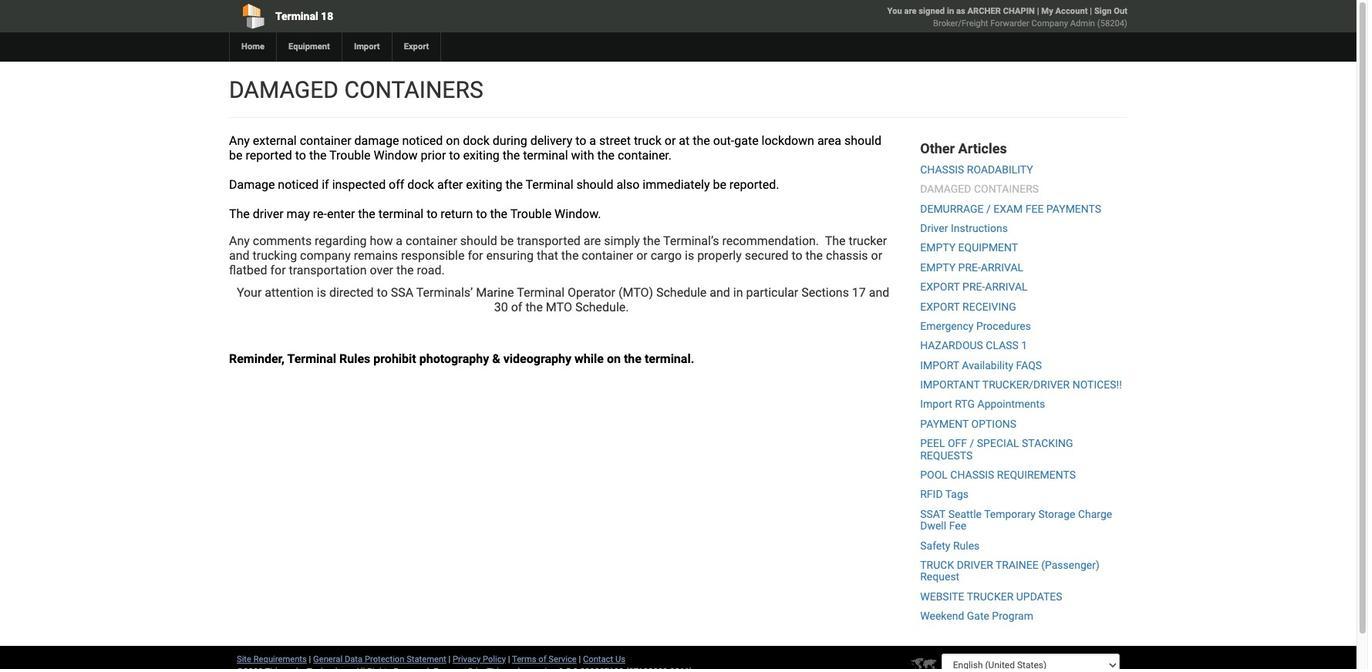 Task type: describe. For each thing, give the bounding box(es) containing it.
| right service
[[579, 655, 581, 665]]

to right prior
[[449, 148, 460, 163]]

driver instructions link
[[921, 222, 1008, 235]]

transported
[[517, 234, 581, 248]]

2 horizontal spatial and
[[869, 285, 890, 300]]

the left chassis
[[806, 248, 823, 263]]

truck
[[921, 559, 955, 572]]

should inside any comments regarding how a container should be transported are simply the terminal's recommendation.  the trucker and trucking company remains responsible for ensuring that the container or cargo is properly secured to the chassis or flatbed for transportation over the road. your attention is directed to ssa terminals' marine terminal operator (mto) schedule and in particular sections 17 and 30 of the mto schedule.
[[461, 234, 498, 248]]

remains
[[354, 248, 398, 263]]

| left sign
[[1090, 6, 1093, 16]]

the driver may re-enter the terminal to return to the trouble window.
[[229, 207, 601, 221]]

trouble inside any external container damage noticed on dock during delivery to a street truck or at the out-gate lockdown area should be reported to the trouble window prior to exiting the terminal with the container.
[[330, 148, 371, 163]]

1 export from the top
[[921, 281, 960, 293]]

street
[[600, 133, 631, 148]]

terminals'
[[417, 285, 473, 300]]

off
[[389, 177, 405, 192]]

driver
[[253, 207, 284, 221]]

| right 'policy'
[[508, 655, 510, 665]]

the right 'enter' at the left top of page
[[358, 207, 376, 221]]

service
[[549, 655, 577, 665]]

broker/freight
[[934, 19, 989, 29]]

terminal 18 link
[[229, 0, 590, 32]]

seattle
[[949, 508, 982, 521]]

chassis roadability link
[[921, 163, 1034, 176]]

to right delivery on the left
[[576, 133, 587, 148]]

0 horizontal spatial damaged
[[229, 76, 339, 103]]

with
[[571, 148, 595, 163]]

lockdown
[[762, 133, 815, 148]]

safety rules link
[[921, 540, 980, 552]]

a inside any external container damage noticed on dock during delivery to a street truck or at the out-gate lockdown area should be reported to the trouble window prior to exiting the terminal with the container.
[[590, 133, 596, 148]]

the down damage noticed if inspected off dock after exiting the terminal should also immediately be reported.
[[490, 207, 508, 221]]

stacking
[[1022, 438, 1074, 450]]

site
[[237, 655, 252, 665]]

requirements
[[998, 469, 1076, 482]]

the right at
[[693, 133, 710, 148]]

1 horizontal spatial container
[[406, 234, 457, 248]]

terminal down any external container damage noticed on dock during delivery to a street truck or at the out-gate lockdown area should be reported to the trouble window prior to exiting the terminal with the container. on the top of the page
[[526, 177, 574, 192]]

to right secured
[[792, 248, 803, 263]]

my
[[1042, 6, 1054, 16]]

(passenger)
[[1042, 559, 1100, 572]]

2 horizontal spatial or
[[872, 248, 883, 263]]

receiving
[[963, 301, 1017, 313]]

0 horizontal spatial and
[[229, 248, 250, 263]]

reminder, terminal rules prohibit photography & videography while on the terminal.
[[229, 352, 695, 367]]

the right that
[[562, 248, 579, 263]]

0 vertical spatial pre-
[[959, 261, 981, 274]]

1 vertical spatial exiting
[[466, 177, 503, 192]]

comments
[[253, 234, 312, 248]]

program
[[993, 610, 1034, 623]]

faqs
[[1017, 359, 1043, 372]]

flatbed
[[229, 263, 267, 278]]

0 horizontal spatial containers
[[344, 76, 484, 103]]

dwell
[[921, 520, 947, 533]]

delivery
[[531, 133, 573, 148]]

any for any comments regarding how a container should be transported are simply the terminal's recommendation.  the trucker and trucking company remains responsible for ensuring that the container or cargo is properly secured to the chassis or flatbed for transportation over the road. your attention is directed to ssa terminals' marine terminal operator (mto) schedule and in particular sections 17 and 30 of the mto schedule.
[[229, 234, 250, 248]]

1 horizontal spatial should
[[577, 177, 614, 192]]

marine
[[476, 285, 514, 300]]

privacy
[[453, 655, 481, 665]]

weekend gate program link
[[921, 610, 1034, 623]]

you
[[888, 6, 903, 16]]

enter
[[327, 207, 355, 221]]

as
[[957, 6, 966, 16]]

ensuring
[[486, 248, 534, 263]]

admin
[[1071, 19, 1096, 29]]

1 vertical spatial pre-
[[963, 281, 986, 293]]

fee
[[950, 520, 967, 533]]

to right reported
[[295, 148, 306, 163]]

1 empty from the top
[[921, 242, 956, 254]]

temporary
[[985, 508, 1036, 521]]

be inside any comments regarding how a container should be transported are simply the terminal's recommendation.  the trucker and trucking company remains responsible for ensuring that the container or cargo is properly secured to the chassis or flatbed for transportation over the road. your attention is directed to ssa terminals' marine terminal operator (mto) schedule and in particular sections 17 and 30 of the mto schedule.
[[501, 234, 514, 248]]

(mto)
[[619, 285, 654, 300]]

on inside any external container damage noticed on dock during delivery to a street truck or at the out-gate lockdown area should be reported to the trouble window prior to exiting the terminal with the container.
[[446, 133, 460, 148]]

rtg
[[955, 399, 975, 411]]

sign out link
[[1095, 6, 1128, 16]]

company
[[300, 248, 351, 263]]

prior
[[421, 148, 446, 163]]

over
[[370, 263, 394, 278]]

privacy policy link
[[453, 655, 506, 665]]

be inside any external container damage noticed on dock during delivery to a street truck or at the out-gate lockdown area should be reported to the trouble window prior to exiting the terminal with the container.
[[229, 148, 243, 163]]

terminal inside any external container damage noticed on dock during delivery to a street truck or at the out-gate lockdown area should be reported to the trouble window prior to exiting the terminal with the container.
[[523, 148, 568, 163]]

particular
[[747, 285, 799, 300]]

company
[[1032, 19, 1069, 29]]

1 horizontal spatial and
[[710, 285, 731, 300]]

if
[[322, 177, 329, 192]]

import link
[[342, 32, 392, 62]]

pool chassis requirements link
[[921, 469, 1076, 482]]

are inside any comments regarding how a container should be transported are simply the terminal's recommendation.  the trucker and trucking company remains responsible for ensuring that the container or cargo is properly secured to the chassis or flatbed for transportation over the road. your attention is directed to ssa terminals' marine terminal operator (mto) schedule and in particular sections 17 and 30 of the mto schedule.
[[584, 234, 601, 248]]

&
[[492, 352, 501, 367]]

during
[[493, 133, 528, 148]]

1 vertical spatial chassis
[[951, 469, 995, 482]]

1 vertical spatial arrival
[[986, 281, 1028, 293]]

that
[[537, 248, 559, 263]]

import rtg appointments link
[[921, 399, 1046, 411]]

directed
[[329, 285, 374, 300]]

regarding
[[315, 234, 367, 248]]

0 vertical spatial rules
[[340, 352, 371, 367]]

important
[[921, 379, 980, 391]]

window
[[374, 148, 418, 163]]

demurrage / exam fee payments link
[[921, 203, 1102, 215]]

damage
[[355, 133, 399, 148]]

0 horizontal spatial terminal
[[379, 207, 424, 221]]

export pre-arrival link
[[921, 281, 1028, 293]]

schedule.
[[576, 300, 629, 315]]

the left terminal.
[[624, 352, 642, 367]]

site requirements | general data protection statement | privacy policy | terms of service | contact us
[[237, 655, 626, 665]]

import inside the other articles chassis roadability damaged containers demurrage / exam fee payments driver instructions empty equipment empty pre-arrival export pre-arrival export receiving emergency procedures hazardous class 1 import availability faqs important trucker/driver notices!! import rtg appointments payment options peel off / special stacking requests pool chassis requirements rfid tags ssat seattle temporary storage charge dwell fee safety rules truck driver trainee (passenger) request website trucker updates weekend gate program
[[921, 399, 953, 411]]

1 vertical spatial of
[[539, 655, 547, 665]]

to left "return"
[[427, 207, 438, 221]]

schedule
[[657, 285, 707, 300]]

general data protection statement link
[[313, 655, 447, 665]]

instructions
[[951, 222, 1008, 235]]

in inside any comments regarding how a container should be transported are simply the terminal's recommendation.  the trucker and trucking company remains responsible for ensuring that the container or cargo is properly secured to the chassis or flatbed for transportation over the road. your attention is directed to ssa terminals' marine terminal operator (mto) schedule and in particular sections 17 and 30 of the mto schedule.
[[734, 285, 743, 300]]

terms of service link
[[512, 655, 577, 665]]

payments
[[1047, 203, 1102, 215]]

also
[[617, 177, 640, 192]]

us
[[616, 655, 626, 665]]

return
[[441, 207, 473, 221]]

2 export from the top
[[921, 301, 960, 313]]



Task type: locate. For each thing, give the bounding box(es) containing it.
or inside any external container damage noticed on dock during delivery to a street truck or at the out-gate lockdown area should be reported to the trouble window prior to exiting the terminal with the container.
[[665, 133, 676, 148]]

photography
[[420, 352, 489, 367]]

data
[[345, 655, 363, 665]]

1 vertical spatial import
[[921, 399, 953, 411]]

0 vertical spatial noticed
[[402, 133, 443, 148]]

other
[[921, 140, 955, 157]]

damage
[[229, 177, 275, 192]]

1 vertical spatial any
[[229, 234, 250, 248]]

exiting
[[463, 148, 500, 163], [466, 177, 503, 192]]

1 horizontal spatial noticed
[[402, 133, 443, 148]]

dock
[[463, 133, 490, 148], [408, 177, 434, 192]]

my account link
[[1042, 6, 1088, 16]]

is right cargo
[[685, 248, 695, 263]]

0 vertical spatial on
[[446, 133, 460, 148]]

0 vertical spatial dock
[[463, 133, 490, 148]]

options
[[972, 418, 1017, 430]]

0 vertical spatial a
[[590, 133, 596, 148]]

terminal left 18
[[275, 10, 318, 22]]

ssa
[[391, 285, 414, 300]]

1 vertical spatial containers
[[975, 183, 1039, 195]]

availability
[[962, 359, 1014, 372]]

in left as
[[947, 6, 955, 16]]

exam
[[994, 203, 1023, 215]]

rfid tags link
[[921, 489, 969, 501]]

1 horizontal spatial are
[[905, 6, 917, 16]]

any up flatbed
[[229, 234, 250, 248]]

gate
[[735, 133, 759, 148]]

rules left prohibit
[[340, 352, 371, 367]]

damaged up the demurrage
[[921, 183, 972, 195]]

emergency procedures link
[[921, 320, 1032, 333]]

/
[[987, 203, 991, 215], [970, 438, 975, 450]]

any for any external container damage noticed on dock during delivery to a street truck or at the out-gate lockdown area should be reported to the trouble window prior to exiting the terminal with the container.
[[229, 133, 250, 148]]

terminal down that
[[517, 285, 565, 300]]

out
[[1114, 6, 1128, 16]]

home
[[242, 42, 265, 52]]

on right while
[[607, 352, 621, 367]]

chassis up tags
[[951, 469, 995, 482]]

1 horizontal spatial containers
[[975, 183, 1039, 195]]

1 vertical spatial empty
[[921, 261, 956, 274]]

terminal left the with
[[523, 148, 568, 163]]

1 horizontal spatial in
[[947, 6, 955, 16]]

2 horizontal spatial be
[[713, 177, 727, 192]]

0 vertical spatial any
[[229, 133, 250, 148]]

1 vertical spatial rules
[[954, 540, 980, 552]]

0 horizontal spatial be
[[229, 148, 243, 163]]

the left trucker
[[825, 234, 846, 248]]

container
[[300, 133, 352, 148], [406, 234, 457, 248], [582, 248, 634, 263]]

terminal.
[[645, 352, 695, 367]]

1 vertical spatial noticed
[[278, 177, 319, 192]]

container up if
[[300, 133, 352, 148]]

0 vertical spatial are
[[905, 6, 917, 16]]

0 vertical spatial of
[[511, 300, 523, 315]]

in inside you are signed in as archer chapin | my account | sign out broker/freight forwarder company admin (58204)
[[947, 6, 955, 16]]

1 horizontal spatial on
[[607, 352, 621, 367]]

1 vertical spatial on
[[607, 352, 621, 367]]

terminal down 'off'
[[379, 207, 424, 221]]

equipment
[[289, 42, 330, 52]]

export up export receiving link
[[921, 281, 960, 293]]

containers
[[344, 76, 484, 103], [975, 183, 1039, 195]]

empty down driver
[[921, 242, 956, 254]]

any left external on the left top of the page
[[229, 133, 250, 148]]

damaged containers
[[229, 76, 484, 103]]

0 horizontal spatial a
[[396, 234, 403, 248]]

1 horizontal spatial rules
[[954, 540, 980, 552]]

reminder,
[[229, 352, 285, 367]]

the
[[229, 207, 250, 221], [825, 234, 846, 248]]

equipment
[[959, 242, 1019, 254]]

1 vertical spatial export
[[921, 301, 960, 313]]

a left street
[[590, 133, 596, 148]]

0 horizontal spatial noticed
[[278, 177, 319, 192]]

and left trucking
[[229, 248, 250, 263]]

0 horizontal spatial for
[[270, 263, 286, 278]]

0 vertical spatial exiting
[[463, 148, 500, 163]]

0 horizontal spatial or
[[637, 248, 648, 263]]

immediately
[[643, 177, 710, 192]]

import up the payment
[[921, 399, 953, 411]]

requirements
[[254, 655, 307, 665]]

videography
[[504, 352, 572, 367]]

1 horizontal spatial trouble
[[511, 207, 552, 221]]

containers down export link
[[344, 76, 484, 103]]

the up damage noticed if inspected off dock after exiting the terminal should also immediately be reported.
[[503, 148, 520, 163]]

0 vertical spatial should
[[845, 133, 882, 148]]

pre- down empty equipment link
[[959, 261, 981, 274]]

any inside any external container damage noticed on dock during delivery to a street truck or at the out-gate lockdown area should be reported to the trouble window prior to exiting the terminal with the container.
[[229, 133, 250, 148]]

or right chassis
[[872, 248, 883, 263]]

1 vertical spatial /
[[970, 438, 975, 450]]

the left driver
[[229, 207, 250, 221]]

chapin
[[1004, 6, 1035, 16]]

containers up exam
[[975, 183, 1039, 195]]

or left cargo
[[637, 248, 648, 263]]

off
[[948, 438, 968, 450]]

/ right off
[[970, 438, 975, 450]]

export up 'emergency'
[[921, 301, 960, 313]]

of inside any comments regarding how a container should be transported are simply the terminal's recommendation.  the trucker and trucking company remains responsible for ensuring that the container or cargo is properly secured to the chassis or flatbed for transportation over the road. your attention is directed to ssa terminals' marine terminal operator (mto) schedule and in particular sections 17 and 30 of the mto schedule.
[[511, 300, 523, 315]]

1 horizontal spatial of
[[539, 655, 547, 665]]

1 vertical spatial be
[[713, 177, 727, 192]]

2 vertical spatial be
[[501, 234, 514, 248]]

1 horizontal spatial is
[[685, 248, 695, 263]]

0 vertical spatial chassis
[[921, 163, 965, 176]]

to left ssa
[[377, 285, 388, 300]]

should down "return"
[[461, 234, 498, 248]]

any inside any comments regarding how a container should be transported are simply the terminal's recommendation.  the trucker and trucking company remains responsible for ensuring that the container or cargo is properly secured to the chassis or flatbed for transportation over the road. your attention is directed to ssa terminals' marine terminal operator (mto) schedule and in particular sections 17 and 30 of the mto schedule.
[[229, 234, 250, 248]]

chassis down other
[[921, 163, 965, 176]]

the up ssa
[[397, 263, 414, 278]]

dock inside any external container damage noticed on dock during delivery to a street truck or at the out-gate lockdown area should be reported to the trouble window prior to exiting the terminal with the container.
[[463, 133, 490, 148]]

0 vertical spatial /
[[987, 203, 991, 215]]

request
[[921, 571, 960, 584]]

and down the "properly"
[[710, 285, 731, 300]]

18
[[321, 10, 333, 22]]

class
[[986, 340, 1019, 352]]

1 vertical spatial should
[[577, 177, 614, 192]]

container.
[[618, 148, 672, 163]]

important trucker/driver notices!! link
[[921, 379, 1123, 391]]

hazardous
[[921, 340, 984, 352]]

truck
[[634, 133, 662, 148]]

be
[[229, 148, 243, 163], [713, 177, 727, 192], [501, 234, 514, 248]]

1 vertical spatial damaged
[[921, 183, 972, 195]]

noticed left if
[[278, 177, 319, 192]]

containers inside the other articles chassis roadability damaged containers demurrage / exam fee payments driver instructions empty equipment empty pre-arrival export pre-arrival export receiving emergency procedures hazardous class 1 import availability faqs important trucker/driver notices!! import rtg appointments payment options peel off / special stacking requests pool chassis requirements rfid tags ssat seattle temporary storage charge dwell fee safety rules truck driver trainee (passenger) request website trucker updates weekend gate program
[[975, 183, 1039, 195]]

1
[[1022, 340, 1028, 352]]

1 horizontal spatial for
[[468, 248, 483, 263]]

import up damaged containers
[[354, 42, 380, 52]]

2 any from the top
[[229, 234, 250, 248]]

gate
[[967, 610, 990, 623]]

2 horizontal spatial container
[[582, 248, 634, 263]]

and right 17
[[869, 285, 890, 300]]

import
[[354, 42, 380, 52], [921, 399, 953, 411]]

in left 'particular'
[[734, 285, 743, 300]]

trainee
[[996, 559, 1039, 572]]

weekend
[[921, 610, 965, 623]]

0 horizontal spatial container
[[300, 133, 352, 148]]

2 horizontal spatial should
[[845, 133, 882, 148]]

on up the after
[[446, 133, 460, 148]]

rules up driver
[[954, 540, 980, 552]]

0 horizontal spatial on
[[446, 133, 460, 148]]

1 vertical spatial the
[[825, 234, 846, 248]]

should inside any external container damage noticed on dock during delivery to a street truck or at the out-gate lockdown area should be reported to the trouble window prior to exiting the terminal with the container.
[[845, 133, 882, 148]]

the up if
[[309, 148, 327, 163]]

pool
[[921, 469, 948, 482]]

ssat
[[921, 508, 946, 521]]

0 vertical spatial trouble
[[330, 148, 371, 163]]

1 vertical spatial are
[[584, 234, 601, 248]]

1 horizontal spatial dock
[[463, 133, 490, 148]]

be left reported.
[[713, 177, 727, 192]]

exiting right the after
[[466, 177, 503, 192]]

the left mto
[[526, 300, 543, 315]]

empty
[[921, 242, 956, 254], [921, 261, 956, 274]]

1 vertical spatial trouble
[[511, 207, 552, 221]]

0 horizontal spatial the
[[229, 207, 250, 221]]

| left privacy
[[449, 655, 451, 665]]

are inside you are signed in as archer chapin | my account | sign out broker/freight forwarder company admin (58204)
[[905, 6, 917, 16]]

trouble up inspected
[[330, 148, 371, 163]]

arrival up receiving
[[986, 281, 1028, 293]]

or
[[665, 133, 676, 148], [637, 248, 648, 263], [872, 248, 883, 263]]

emergency
[[921, 320, 974, 333]]

are right you
[[905, 6, 917, 16]]

for up attention
[[270, 263, 286, 278]]

storage
[[1039, 508, 1076, 521]]

| left "my" at the top right
[[1038, 6, 1040, 16]]

a inside any comments regarding how a container should be transported are simply the terminal's recommendation.  the trucker and trucking company remains responsible for ensuring that the container or cargo is properly secured to the chassis or flatbed for transportation over the road. your attention is directed to ssa terminals' marine terminal operator (mto) schedule and in particular sections 17 and 30 of the mto schedule.
[[396, 234, 403, 248]]

be left transported
[[501, 234, 514, 248]]

terminal 18
[[275, 10, 333, 22]]

notices!!
[[1073, 379, 1123, 391]]

for left ensuring
[[468, 248, 483, 263]]

area
[[818, 133, 842, 148]]

/ left exam
[[987, 203, 991, 215]]

pre- down empty pre-arrival link
[[963, 281, 986, 293]]

0 vertical spatial arrival
[[981, 261, 1024, 274]]

dock right 'off'
[[408, 177, 434, 192]]

mto
[[546, 300, 572, 315]]

1 horizontal spatial import
[[921, 399, 953, 411]]

exiting inside any external container damage noticed on dock during delivery to a street truck or at the out-gate lockdown area should be reported to the trouble window prior to exiting the terminal with the container.
[[463, 148, 500, 163]]

to
[[576, 133, 587, 148], [295, 148, 306, 163], [449, 148, 460, 163], [427, 207, 438, 221], [476, 207, 487, 221], [792, 248, 803, 263], [377, 285, 388, 300]]

a right the how
[[396, 234, 403, 248]]

0 vertical spatial import
[[354, 42, 380, 52]]

0 vertical spatial containers
[[344, 76, 484, 103]]

are left simply
[[584, 234, 601, 248]]

1 horizontal spatial be
[[501, 234, 514, 248]]

or left at
[[665, 133, 676, 148]]

0 horizontal spatial are
[[584, 234, 601, 248]]

2 empty from the top
[[921, 261, 956, 274]]

out-
[[713, 133, 735, 148]]

terminal right reminder, in the left bottom of the page
[[287, 352, 336, 367]]

rules
[[340, 352, 371, 367], [954, 540, 980, 552]]

0 horizontal spatial dock
[[408, 177, 434, 192]]

0 vertical spatial the
[[229, 207, 250, 221]]

container up the operator
[[582, 248, 634, 263]]

0 horizontal spatial is
[[317, 285, 326, 300]]

other articles chassis roadability damaged containers demurrage / exam fee payments driver instructions empty equipment empty pre-arrival export pre-arrival export receiving emergency procedures hazardous class 1 import availability faqs important trucker/driver notices!! import rtg appointments payment options peel off / special stacking requests pool chassis requirements rfid tags ssat seattle temporary storage charge dwell fee safety rules truck driver trainee (passenger) request website trucker updates weekend gate program
[[921, 140, 1123, 623]]

1 vertical spatial dock
[[408, 177, 434, 192]]

0 horizontal spatial trouble
[[330, 148, 371, 163]]

1 any from the top
[[229, 133, 250, 148]]

0 vertical spatial be
[[229, 148, 243, 163]]

1 vertical spatial terminal
[[379, 207, 424, 221]]

damaged inside the other articles chassis roadability damaged containers demurrage / exam fee payments driver instructions empty equipment empty pre-arrival export pre-arrival export receiving emergency procedures hazardous class 1 import availability faqs important trucker/driver notices!! import rtg appointments payment options peel off / special stacking requests pool chassis requirements rfid tags ssat seattle temporary storage charge dwell fee safety rules truck driver trainee (passenger) request website trucker updates weekend gate program
[[921, 183, 972, 195]]

after
[[437, 177, 463, 192]]

the inside any comments regarding how a container should be transported are simply the terminal's recommendation.  the trucker and trucking company remains responsible for ensuring that the container or cargo is properly secured to the chassis or flatbed for transportation over the road. your attention is directed to ssa terminals' marine terminal operator (mto) schedule and in particular sections 17 and 30 of the mto schedule.
[[825, 234, 846, 248]]

trouble up transported
[[511, 207, 552, 221]]

noticed right damage
[[402, 133, 443, 148]]

0 horizontal spatial rules
[[340, 352, 371, 367]]

1 horizontal spatial or
[[665, 133, 676, 148]]

payment
[[921, 418, 969, 430]]

2 vertical spatial should
[[461, 234, 498, 248]]

the right the with
[[598, 148, 615, 163]]

articles
[[959, 140, 1008, 157]]

1 vertical spatial in
[[734, 285, 743, 300]]

tags
[[946, 489, 969, 501]]

arrival
[[981, 261, 1024, 274], [986, 281, 1028, 293]]

responsible
[[401, 248, 465, 263]]

0 horizontal spatial should
[[461, 234, 498, 248]]

empty down empty equipment link
[[921, 261, 956, 274]]

sections
[[802, 285, 849, 300]]

a
[[590, 133, 596, 148], [396, 234, 403, 248]]

import availability faqs link
[[921, 359, 1043, 372]]

protection
[[365, 655, 405, 665]]

how
[[370, 234, 393, 248]]

cargo
[[651, 248, 682, 263]]

terminal inside terminal 18 link
[[275, 10, 318, 22]]

rules inside the other articles chassis roadability damaged containers demurrage / exam fee payments driver instructions empty equipment empty pre-arrival export pre-arrival export receiving emergency procedures hazardous class 1 import availability faqs important trucker/driver notices!! import rtg appointments payment options peel off / special stacking requests pool chassis requirements rfid tags ssat seattle temporary storage charge dwell fee safety rules truck driver trainee (passenger) request website trucker updates weekend gate program
[[954, 540, 980, 552]]

0 vertical spatial in
[[947, 6, 955, 16]]

container inside any external container damage noticed on dock during delivery to a street truck or at the out-gate lockdown area should be reported to the trouble window prior to exiting the terminal with the container.
[[300, 133, 352, 148]]

policy
[[483, 655, 506, 665]]

should down the with
[[577, 177, 614, 192]]

damaged down equipment link
[[229, 76, 339, 103]]

1 horizontal spatial damaged
[[921, 183, 972, 195]]

0 horizontal spatial import
[[354, 42, 380, 52]]

| left 'general'
[[309, 655, 311, 665]]

noticed inside any external container damage noticed on dock during delivery to a street truck or at the out-gate lockdown area should be reported to the trouble window prior to exiting the terminal with the container.
[[402, 133, 443, 148]]

arrival down equipment
[[981, 261, 1024, 274]]

trucker
[[967, 591, 1014, 603]]

safety
[[921, 540, 951, 552]]

1 horizontal spatial /
[[987, 203, 991, 215]]

0 vertical spatial damaged
[[229, 76, 339, 103]]

be left reported
[[229, 148, 243, 163]]

export
[[404, 42, 429, 52]]

is down transportation on the top
[[317, 285, 326, 300]]

home link
[[229, 32, 276, 62]]

0 vertical spatial terminal
[[523, 148, 568, 163]]

1 horizontal spatial a
[[590, 133, 596, 148]]

the right simply
[[643, 234, 661, 248]]

0 vertical spatial empty
[[921, 242, 956, 254]]

should right the area
[[845, 133, 882, 148]]

any comments regarding how a container should be transported are simply the terminal's recommendation.  the trucker and trucking company remains responsible for ensuring that the container or cargo is properly secured to the chassis or flatbed for transportation over the road. your attention is directed to ssa terminals' marine terminal operator (mto) schedule and in particular sections 17 and 30 of the mto schedule.
[[229, 234, 890, 315]]

dock left "during" at top left
[[463, 133, 490, 148]]

1 vertical spatial is
[[317, 285, 326, 300]]

1 vertical spatial a
[[396, 234, 403, 248]]

contact us link
[[583, 655, 626, 665]]

0 vertical spatial export
[[921, 281, 960, 293]]

0 horizontal spatial in
[[734, 285, 743, 300]]

0 horizontal spatial of
[[511, 300, 523, 315]]

1 horizontal spatial the
[[825, 234, 846, 248]]

to right "return"
[[476, 207, 487, 221]]

1 horizontal spatial terminal
[[523, 148, 568, 163]]

0 horizontal spatial /
[[970, 438, 975, 450]]

terminal inside any comments regarding how a container should be transported are simply the terminal's recommendation.  the trucker and trucking company remains responsible for ensuring that the container or cargo is properly secured to the chassis or flatbed for transportation over the road. your attention is directed to ssa terminals' marine terminal operator (mto) schedule and in particular sections 17 and 30 of the mto schedule.
[[517, 285, 565, 300]]

the down "during" at top left
[[506, 177, 523, 192]]

of right terms at the left bottom of page
[[539, 655, 547, 665]]

of right 30
[[511, 300, 523, 315]]

exiting up damage noticed if inspected off dock after exiting the terminal should also immediately be reported.
[[463, 148, 500, 163]]

chassis
[[826, 248, 869, 263]]

archer
[[968, 6, 1001, 16]]

container up road.
[[406, 234, 457, 248]]



Task type: vqa. For each thing, say whether or not it's contained in the screenshot.
Time Format
no



